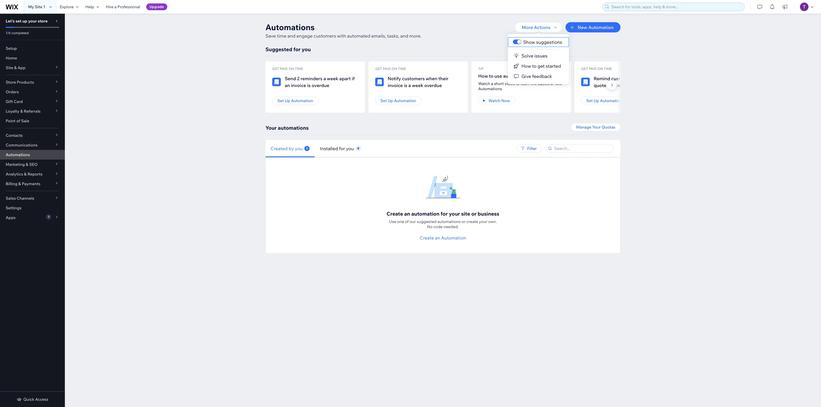 Task type: vqa. For each thing, say whether or not it's contained in the screenshot.
shape
no



Task type: describe. For each thing, give the bounding box(es) containing it.
on for notify
[[392, 67, 397, 71]]

create an automation button
[[420, 235, 466, 241]]

quick access button
[[17, 397, 48, 402]]

watch inside watch now button
[[489, 98, 501, 103]]

save
[[266, 33, 276, 39]]

a inside 'tip how to use automations watch a short video to learn the basics of wix automations'
[[491, 81, 493, 86]]

an for automation
[[404, 211, 410, 217]]

solve
[[522, 53, 534, 59]]

sales channels button
[[0, 194, 65, 203]]

automation for send 2 reminders a week apart if an invoice is overdue
[[291, 98, 313, 103]]

by
[[289, 146, 294, 151]]

filter button
[[517, 144, 542, 153]]

created
[[271, 146, 288, 151]]

reports
[[28, 172, 42, 177]]

tip
[[478, 67, 484, 71]]

show
[[523, 39, 535, 45]]

created by you
[[271, 146, 303, 151]]

automations link
[[0, 150, 65, 160]]

if
[[352, 76, 355, 81]]

1/6
[[6, 31, 11, 35]]

billing & payments
[[6, 181, 40, 186]]

point of sale link
[[0, 116, 65, 126]]

automation for notify customers when their invoice is a week overdue
[[394, 98, 416, 103]]

4
[[357, 146, 359, 150]]

0 horizontal spatial or
[[462, 219, 466, 224]]

0
[[306, 146, 308, 150]]

an for automation
[[435, 235, 440, 241]]

more
[[522, 24, 533, 30]]

1/6 completed
[[6, 31, 29, 35]]

paid for remind
[[589, 67, 597, 71]]

access
[[35, 397, 48, 402]]

customers for notify
[[402, 76, 425, 81]]

paid for send
[[280, 67, 288, 71]]

with
[[337, 33, 346, 39]]

professional
[[117, 4, 140, 9]]

business
[[478, 211, 500, 217]]

use
[[389, 219, 396, 224]]

analytics & reports
[[6, 172, 42, 177]]

create
[[467, 219, 478, 224]]

more actions
[[522, 24, 551, 30]]

billing & payments button
[[0, 179, 65, 189]]

our
[[410, 219, 416, 224]]

learn
[[521, 81, 530, 86]]

marketing
[[6, 162, 25, 167]]

how to get started
[[522, 63, 561, 69]]

on for send
[[289, 67, 294, 71]]

sidebar element
[[0, 14, 65, 407]]

products
[[17, 80, 34, 85]]

gift
[[6, 99, 13, 104]]

set for notify customers when their invoice is a week overdue
[[381, 98, 387, 103]]

get paid on time for remind customers their price quote expires in 1 week
[[582, 67, 612, 71]]

send
[[285, 76, 296, 81]]

1 inside sidebar element
[[48, 215, 49, 219]]

automations inside 'tip how to use automations watch a short video to learn the basics of wix automations'
[[478, 86, 502, 91]]

manage
[[576, 125, 592, 130]]

an inside send 2 reminders a week apart if an invoice is overdue
[[285, 83, 290, 88]]

notify
[[388, 76, 401, 81]]

to inside button
[[532, 63, 537, 69]]

new
[[578, 24, 588, 30]]

set up automation button for send 2 reminders a week apart if an invoice is overdue
[[272, 96, 318, 105]]

a inside send 2 reminders a week apart if an invoice is overdue
[[324, 76, 326, 81]]

of inside point of sale 'link'
[[16, 118, 20, 124]]

for for installed
[[339, 146, 345, 151]]

automations for automations
[[6, 152, 30, 157]]

invoice inside send 2 reminders a week apart if an invoice is overdue
[[291, 83, 306, 88]]

how inside how to get started button
[[522, 63, 531, 69]]

card
[[14, 99, 23, 104]]

apart
[[340, 76, 351, 81]]

manage your quotas button
[[571, 123, 621, 132]]

& for marketing
[[26, 162, 28, 167]]

installed
[[320, 146, 338, 151]]

apps
[[6, 215, 16, 220]]

suggested
[[266, 46, 292, 53]]

show suggestions button
[[508, 37, 569, 47]]

is inside notify customers when their invoice is a week overdue
[[404, 83, 408, 88]]

how inside 'tip how to use automations watch a short video to learn the basics of wix automations'
[[478, 73, 488, 79]]

set for send 2 reminders a week apart if an invoice is overdue
[[278, 98, 284, 103]]

gift card
[[6, 99, 23, 104]]

week inside the remind customers their price quote expires in 1 week
[[632, 83, 644, 88]]

sale
[[21, 118, 29, 124]]

show suggestions
[[523, 39, 562, 45]]

upgrade
[[150, 5, 164, 9]]

paid for notify
[[383, 67, 391, 71]]

point of sale
[[6, 118, 29, 124]]

emails,
[[372, 33, 386, 39]]

tip how to use automations watch a short video to learn the basics of wix automations
[[478, 67, 562, 91]]

store
[[38, 19, 48, 24]]

send 2 reminders a week apart if an invoice is overdue
[[285, 76, 355, 88]]

expires
[[608, 83, 623, 88]]

home link
[[0, 53, 65, 63]]

your inside sidebar element
[[28, 19, 37, 24]]

their inside the remind customers their price quote expires in 1 week
[[635, 76, 645, 81]]

1 inside the remind customers their price quote expires in 1 week
[[629, 83, 631, 88]]

you for suggested for you
[[302, 46, 311, 53]]

list containing how to use automations
[[266, 61, 674, 113]]

1 vertical spatial automations
[[278, 125, 309, 131]]

of inside the 'create an automation for your site or business use one of our suggested automations or create your own. no code needed.'
[[405, 219, 409, 224]]

overdue inside send 2 reminders a week apart if an invoice is overdue
[[312, 83, 329, 88]]

& for billing
[[18, 181, 21, 186]]

set up automation for notify customers when their invoice is a week overdue
[[381, 98, 416, 103]]

you for created by you
[[295, 146, 303, 151]]

2
[[297, 76, 300, 81]]

store
[[6, 80, 16, 85]]

& for loyalty
[[20, 109, 23, 114]]

let's
[[6, 19, 15, 24]]

up for notify customers when their invoice is a week overdue
[[388, 98, 393, 103]]

wix
[[555, 81, 562, 86]]

automation for remind customers their price quote expires in 1 week
[[600, 98, 622, 103]]

week inside send 2 reminders a week apart if an invoice is overdue
[[327, 76, 339, 81]]

settings
[[6, 206, 21, 211]]

you for installed for you
[[346, 146, 354, 151]]

set for remind customers their price quote expires in 1 week
[[587, 98, 593, 103]]

create an automation for your site or business use one of our suggested automations or create your own. no code needed.
[[387, 211, 500, 229]]

sales
[[6, 196, 16, 201]]

menu containing show suggestions
[[508, 37, 569, 81]]

overdue inside notify customers when their invoice is a week overdue
[[425, 83, 442, 88]]



Task type: locate. For each thing, give the bounding box(es) containing it.
automations up create an automation at the right bottom
[[438, 219, 461, 224]]

create inside the 'create an automation for your site or business use one of our suggested automations or create your own. no code needed.'
[[387, 211, 403, 217]]

invoice
[[291, 83, 306, 88], [388, 83, 403, 88]]

help button
[[82, 0, 102, 14]]

1 horizontal spatial customers
[[402, 76, 425, 81]]

seo
[[29, 162, 38, 167]]

invoice down "2"
[[291, 83, 306, 88]]

1 horizontal spatial site
[[35, 4, 42, 9]]

needed.
[[444, 224, 459, 229]]

1 horizontal spatial your
[[449, 211, 460, 217]]

0 horizontal spatial is
[[307, 83, 311, 88]]

automations inside sidebar element
[[6, 152, 30, 157]]

automation inside 'button'
[[589, 24, 614, 30]]

tab list
[[266, 140, 446, 157]]

watch now button
[[478, 96, 515, 105]]

billing
[[6, 181, 17, 186]]

solve issues
[[522, 53, 548, 59]]

2 their from the left
[[635, 76, 645, 81]]

on up the 'remind'
[[598, 67, 603, 71]]

2 time from the left
[[398, 67, 406, 71]]

settings link
[[0, 203, 65, 213]]

automations up video
[[503, 73, 530, 79]]

get for notify customers when their invoice is a week overdue
[[375, 67, 382, 71]]

get paid on time up the 'remind'
[[582, 67, 612, 71]]

set up automation button down the quote
[[582, 96, 628, 105]]

your left site
[[449, 211, 460, 217]]

3 time from the left
[[604, 67, 612, 71]]

1 vertical spatial create
[[420, 235, 434, 241]]

1 horizontal spatial set
[[381, 98, 387, 103]]

automation right new
[[589, 24, 614, 30]]

1 horizontal spatial their
[[635, 76, 645, 81]]

you right the by
[[295, 146, 303, 151]]

1 vertical spatial site
[[6, 65, 13, 70]]

get paid on time
[[272, 67, 303, 71], [375, 67, 406, 71], [582, 67, 612, 71]]

1 set up automation button from the left
[[272, 96, 318, 105]]

& right billing
[[18, 181, 21, 186]]

is down reminders
[[307, 83, 311, 88]]

up down the quote
[[594, 98, 599, 103]]

automations for automations save time and engage customers with automated emails, tasks, and more.
[[266, 22, 315, 32]]

category image
[[375, 78, 384, 86]]

1 get paid on time from the left
[[272, 67, 303, 71]]

use
[[495, 73, 502, 79]]

get for remind customers their price quote expires in 1 week
[[582, 67, 588, 71]]

1 horizontal spatial or
[[472, 211, 477, 217]]

2 and from the left
[[401, 33, 409, 39]]

2 horizontal spatial to
[[532, 63, 537, 69]]

set up the your automations
[[278, 98, 284, 103]]

0 vertical spatial an
[[285, 83, 290, 88]]

week inside notify customers when their invoice is a week overdue
[[412, 83, 424, 88]]

automations up the by
[[278, 125, 309, 131]]

1 horizontal spatial your
[[593, 125, 601, 130]]

1 time from the left
[[295, 67, 303, 71]]

set up automation down "notify"
[[381, 98, 416, 103]]

2 horizontal spatial 1
[[629, 83, 631, 88]]

customers left with at the top of page
[[314, 33, 336, 39]]

1 get from the left
[[272, 67, 279, 71]]

1 horizontal spatial and
[[401, 33, 409, 39]]

0 horizontal spatial your
[[266, 125, 277, 131]]

solve issues button
[[508, 51, 569, 61]]

time
[[295, 67, 303, 71], [398, 67, 406, 71], [604, 67, 612, 71]]

customers
[[314, 33, 336, 39], [402, 76, 425, 81], [612, 76, 634, 81]]

set down category icon
[[381, 98, 387, 103]]

site & app button
[[0, 63, 65, 73]]

set up automation button for notify customers when their invoice is a week overdue
[[375, 96, 422, 105]]

1 your from the left
[[266, 125, 277, 131]]

paid up the 'remind'
[[589, 67, 597, 71]]

to left 'get'
[[532, 63, 537, 69]]

category image for remind
[[582, 78, 590, 86]]

automation down notify customers when their invoice is a week overdue
[[394, 98, 416, 103]]

0 horizontal spatial paid
[[280, 67, 288, 71]]

create inside button
[[420, 235, 434, 241]]

2 vertical spatial to
[[516, 81, 520, 86]]

let's set up your store
[[6, 19, 48, 24]]

1 overdue from the left
[[312, 83, 329, 88]]

customers left when
[[402, 76, 425, 81]]

their inside notify customers when their invoice is a week overdue
[[439, 76, 449, 81]]

& inside popup button
[[24, 172, 27, 177]]

actions
[[534, 24, 551, 30]]

0 vertical spatial or
[[472, 211, 477, 217]]

2 vertical spatial 1
[[48, 215, 49, 219]]

0 horizontal spatial automations
[[6, 152, 30, 157]]

tasks,
[[387, 33, 399, 39]]

their left price
[[635, 76, 645, 81]]

up down "notify"
[[388, 98, 393, 103]]

2 vertical spatial automations
[[6, 152, 30, 157]]

gift card button
[[0, 97, 65, 106]]

installed for you
[[320, 146, 354, 151]]

1 invoice from the left
[[291, 83, 306, 88]]

create up use
[[387, 211, 403, 217]]

create for automation
[[420, 235, 434, 241]]

2 category image from the left
[[582, 78, 590, 86]]

3 set up automation from the left
[[587, 98, 622, 103]]

customers inside the remind customers their price quote expires in 1 week
[[612, 76, 634, 81]]

1 their from the left
[[439, 76, 449, 81]]

1 horizontal spatial is
[[404, 83, 408, 88]]

1 set from the left
[[278, 98, 284, 103]]

channels
[[17, 196, 34, 201]]

to left use
[[489, 73, 494, 79]]

1 right in
[[629, 83, 631, 88]]

reminders
[[301, 76, 323, 81]]

0 horizontal spatial invoice
[[291, 83, 306, 88]]

3 get from the left
[[582, 67, 588, 71]]

remind
[[594, 76, 611, 81]]

& inside 'dropdown button'
[[26, 162, 28, 167]]

on for remind
[[598, 67, 603, 71]]

0 horizontal spatial to
[[489, 73, 494, 79]]

upgrade button
[[146, 3, 167, 10]]

category image left the quote
[[582, 78, 590, 86]]

0 horizontal spatial create
[[387, 211, 403, 217]]

notify customers when their invoice is a week overdue
[[388, 76, 449, 88]]

3 on from the left
[[598, 67, 603, 71]]

customers inside notify customers when their invoice is a week overdue
[[402, 76, 425, 81]]

loyalty & referrals
[[6, 109, 41, 114]]

create for automation
[[387, 211, 403, 217]]

an inside button
[[435, 235, 440, 241]]

3 get paid on time from the left
[[582, 67, 612, 71]]

their right when
[[439, 76, 449, 81]]

your left quotas
[[593, 125, 601, 130]]

is
[[307, 83, 311, 88], [404, 83, 408, 88]]

an
[[285, 83, 290, 88], [404, 211, 410, 217], [435, 235, 440, 241]]

of left wix
[[551, 81, 554, 86]]

store products
[[6, 80, 34, 85]]

your inside manage your quotas button
[[593, 125, 601, 130]]

time
[[277, 33, 287, 39]]

site right my
[[35, 4, 42, 9]]

get paid on time for send 2 reminders a week apart if an invoice is overdue
[[272, 67, 303, 71]]

2 horizontal spatial automations
[[503, 73, 530, 79]]

1 right my
[[43, 4, 45, 9]]

category image
[[272, 78, 281, 86], [582, 78, 590, 86]]

automations up watch now button
[[478, 86, 502, 91]]

& for analytics
[[24, 172, 27, 177]]

sales channels
[[6, 196, 34, 201]]

my
[[28, 4, 34, 9]]

set up automation for send 2 reminders a week apart if an invoice is overdue
[[278, 98, 313, 103]]

0 horizontal spatial an
[[285, 83, 290, 88]]

analytics
[[6, 172, 23, 177]]

of inside 'tip how to use automations watch a short video to learn the basics of wix automations'
[[551, 81, 554, 86]]

2 get paid on time from the left
[[375, 67, 406, 71]]

2 vertical spatial an
[[435, 235, 440, 241]]

& right loyalty
[[20, 109, 23, 114]]

automations save time and engage customers with automated emails, tasks, and more.
[[266, 22, 422, 39]]

2 horizontal spatial time
[[604, 67, 612, 71]]

communications
[[6, 143, 38, 148]]

0 horizontal spatial week
[[327, 76, 339, 81]]

site down "home"
[[6, 65, 13, 70]]

0 horizontal spatial how
[[478, 73, 488, 79]]

1 vertical spatial an
[[404, 211, 410, 217]]

no
[[427, 224, 433, 229]]

analytics & reports button
[[0, 169, 65, 179]]

basics
[[538, 81, 550, 86]]

time for notify
[[398, 67, 406, 71]]

site
[[35, 4, 42, 9], [6, 65, 13, 70]]

customers up in
[[612, 76, 634, 81]]

for inside the 'create an automation for your site or business use one of our suggested automations or create your own. no code needed.'
[[441, 211, 448, 217]]

category image left the send
[[272, 78, 281, 86]]

suggested
[[417, 219, 437, 224]]

2 horizontal spatial for
[[441, 211, 448, 217]]

menu
[[508, 37, 569, 81]]

give feedback
[[522, 73, 552, 79]]

0 horizontal spatial of
[[16, 118, 20, 124]]

is inside send 2 reminders a week apart if an invoice is overdue
[[307, 83, 311, 88]]

3 set up automation button from the left
[[582, 96, 628, 105]]

2 horizontal spatial week
[[632, 83, 644, 88]]

0 vertical spatial automations
[[266, 22, 315, 32]]

of left our
[[405, 219, 409, 224]]

paid up "notify"
[[383, 67, 391, 71]]

1 horizontal spatial get
[[375, 67, 382, 71]]

2 up from the left
[[388, 98, 393, 103]]

& left app in the top of the page
[[14, 65, 17, 70]]

2 horizontal spatial up
[[594, 98, 599, 103]]

1 is from the left
[[307, 83, 311, 88]]

0 vertical spatial your
[[28, 19, 37, 24]]

0 horizontal spatial on
[[289, 67, 294, 71]]

1 category image from the left
[[272, 78, 281, 86]]

1 horizontal spatial on
[[392, 67, 397, 71]]

1 horizontal spatial set up automation
[[381, 98, 416, 103]]

up for send 2 reminders a week apart if an invoice is overdue
[[285, 98, 290, 103]]

on up the send
[[289, 67, 294, 71]]

one
[[397, 219, 404, 224]]

2 horizontal spatial your
[[479, 219, 488, 224]]

2 horizontal spatial customers
[[612, 76, 634, 81]]

to
[[532, 63, 537, 69], [489, 73, 494, 79], [516, 81, 520, 86]]

get paid on time up "notify"
[[375, 67, 406, 71]]

0 horizontal spatial category image
[[272, 78, 281, 86]]

how to get started button
[[508, 61, 569, 71]]

1 vertical spatial how
[[478, 73, 488, 79]]

0 horizontal spatial 1
[[43, 4, 45, 9]]

2 horizontal spatial paid
[[589, 67, 597, 71]]

0 vertical spatial 1
[[43, 4, 45, 9]]

watch
[[478, 81, 490, 86], [489, 98, 501, 103]]

2 set up automation from the left
[[381, 98, 416, 103]]

you
[[302, 46, 311, 53], [295, 146, 303, 151], [346, 146, 354, 151]]

2 paid from the left
[[383, 67, 391, 71]]

1 horizontal spatial to
[[516, 81, 520, 86]]

automations up "time"
[[266, 22, 315, 32]]

3 paid from the left
[[589, 67, 597, 71]]

category image for send
[[272, 78, 281, 86]]

site & app
[[6, 65, 25, 70]]

paid up the send
[[280, 67, 288, 71]]

time up the 'remind'
[[604, 67, 612, 71]]

or up create
[[472, 211, 477, 217]]

up for remind customers their price quote expires in 1 week
[[594, 98, 599, 103]]

2 horizontal spatial set up automation
[[587, 98, 622, 103]]

0 horizontal spatial for
[[294, 46, 301, 53]]

your automations
[[266, 125, 309, 131]]

2 invoice from the left
[[388, 83, 403, 88]]

0 horizontal spatial set
[[278, 98, 284, 103]]

quick
[[23, 397, 34, 402]]

get paid on time for notify customers when their invoice is a week overdue
[[375, 67, 406, 71]]

1 horizontal spatial automations
[[266, 22, 315, 32]]

1 horizontal spatial invoice
[[388, 83, 403, 88]]

1 down settings link
[[48, 215, 49, 219]]

0 vertical spatial to
[[532, 63, 537, 69]]

video
[[505, 81, 515, 86]]

Search... field
[[553, 145, 612, 153]]

for
[[294, 46, 301, 53], [339, 146, 345, 151], [441, 211, 448, 217]]

get paid on time up the send
[[272, 67, 303, 71]]

watch left short
[[478, 81, 490, 86]]

loyalty
[[6, 109, 19, 114]]

hire a professional
[[106, 4, 140, 9]]

2 horizontal spatial get
[[582, 67, 588, 71]]

automation down needed.
[[441, 235, 466, 241]]

1 horizontal spatial overdue
[[425, 83, 442, 88]]

hire
[[106, 4, 114, 9]]

quote
[[594, 83, 607, 88]]

set up automation for remind customers their price quote expires in 1 week
[[587, 98, 622, 103]]

2 horizontal spatial an
[[435, 235, 440, 241]]

Search for tools, apps, help & more... field
[[610, 3, 743, 11]]

now
[[502, 98, 510, 103]]

set up automation button down "2"
[[272, 96, 318, 105]]

2 get from the left
[[375, 67, 382, 71]]

set up manage
[[587, 98, 593, 103]]

list
[[266, 61, 674, 113]]

for right installed
[[339, 146, 345, 151]]

2 horizontal spatial set up automation button
[[582, 96, 628, 105]]

an down the send
[[285, 83, 290, 88]]

get
[[272, 67, 279, 71], [375, 67, 382, 71], [582, 67, 588, 71]]

set up automation button down "notify"
[[375, 96, 422, 105]]

2 horizontal spatial automations
[[478, 86, 502, 91]]

watch left now
[[489, 98, 501, 103]]

automations
[[266, 22, 315, 32], [478, 86, 502, 91], [6, 152, 30, 157]]

automations inside 'tip how to use automations watch a short video to learn the basics of wix automations'
[[503, 73, 530, 79]]

1 horizontal spatial time
[[398, 67, 406, 71]]

own.
[[488, 219, 497, 224]]

overdue down when
[[425, 83, 442, 88]]

for for suggested
[[294, 46, 301, 53]]

0 horizontal spatial set up automation
[[278, 98, 313, 103]]

1 horizontal spatial for
[[339, 146, 345, 151]]

site inside popup button
[[6, 65, 13, 70]]

setup
[[6, 46, 17, 51]]

your
[[266, 125, 277, 131], [593, 125, 601, 130]]

time up "notify"
[[398, 67, 406, 71]]

0 vertical spatial site
[[35, 4, 42, 9]]

1 vertical spatial 1
[[629, 83, 631, 88]]

automations inside automations save time and engage customers with automated emails, tasks, and more.
[[266, 22, 315, 32]]

your left own.
[[479, 219, 488, 224]]

0 vertical spatial of
[[551, 81, 554, 86]]

setup link
[[0, 44, 65, 53]]

invoice inside notify customers when their invoice is a week overdue
[[388, 83, 403, 88]]

1 vertical spatial watch
[[489, 98, 501, 103]]

2 horizontal spatial get paid on time
[[582, 67, 612, 71]]

1 horizontal spatial paid
[[383, 67, 391, 71]]

0 horizontal spatial get
[[272, 67, 279, 71]]

2 horizontal spatial of
[[551, 81, 554, 86]]

automation down "expires"
[[600, 98, 622, 103]]

1 horizontal spatial 1
[[48, 215, 49, 219]]

you left 4
[[346, 146, 354, 151]]

time for send
[[295, 67, 303, 71]]

on up "notify"
[[392, 67, 397, 71]]

automation down "2"
[[291, 98, 313, 103]]

help
[[85, 4, 94, 9]]

0 vertical spatial how
[[522, 63, 531, 69]]

0 horizontal spatial time
[[295, 67, 303, 71]]

automation
[[411, 211, 440, 217]]

3 set from the left
[[587, 98, 593, 103]]

automations inside the 'create an automation for your site or business use one of our suggested automations or create your own. no code needed.'
[[438, 219, 461, 224]]

1 horizontal spatial week
[[412, 83, 424, 88]]

1 and from the left
[[288, 33, 296, 39]]

your right up
[[28, 19, 37, 24]]

an down "code"
[[435, 235, 440, 241]]

create an automation
[[420, 235, 466, 241]]

customers inside automations save time and engage customers with automated emails, tasks, and more.
[[314, 33, 336, 39]]

engage
[[297, 33, 313, 39]]

0 horizontal spatial your
[[28, 19, 37, 24]]

give
[[522, 73, 531, 79]]

1 vertical spatial to
[[489, 73, 494, 79]]

set up automation down the quote
[[587, 98, 622, 103]]

2 on from the left
[[392, 67, 397, 71]]

and right "time"
[[288, 33, 296, 39]]

marketing & seo button
[[0, 160, 65, 169]]

0 vertical spatial for
[[294, 46, 301, 53]]

communications button
[[0, 140, 65, 150]]

invoice down "notify"
[[388, 83, 403, 88]]

2 set from the left
[[381, 98, 387, 103]]

quick access
[[23, 397, 48, 402]]

payments
[[22, 181, 40, 186]]

1 horizontal spatial an
[[404, 211, 410, 217]]

set
[[16, 19, 21, 24]]

1 horizontal spatial up
[[388, 98, 393, 103]]

you down engage
[[302, 46, 311, 53]]

an inside the 'create an automation for your site or business use one of our suggested automations or create your own. no code needed.'
[[404, 211, 410, 217]]

or down site
[[462, 219, 466, 224]]

and left the more.
[[401, 33, 409, 39]]

1 horizontal spatial category image
[[582, 78, 590, 86]]

customers for remind
[[612, 76, 634, 81]]

for up "code"
[[441, 211, 448, 217]]

overdue down reminders
[[312, 83, 329, 88]]

0 horizontal spatial customers
[[314, 33, 336, 39]]

an up our
[[404, 211, 410, 217]]

2 set up automation button from the left
[[375, 96, 422, 105]]

2 vertical spatial for
[[441, 211, 448, 217]]

2 vertical spatial of
[[405, 219, 409, 224]]

2 is from the left
[[404, 83, 408, 88]]

1 horizontal spatial how
[[522, 63, 531, 69]]

3 up from the left
[[594, 98, 599, 103]]

2 horizontal spatial set
[[587, 98, 593, 103]]

suggested for you
[[266, 46, 311, 53]]

& left seo
[[26, 162, 28, 167]]

1 up from the left
[[285, 98, 290, 103]]

automations
[[503, 73, 530, 79], [278, 125, 309, 131], [438, 219, 461, 224]]

up down the send
[[285, 98, 290, 103]]

how up 'give'
[[522, 63, 531, 69]]

create down no
[[420, 235, 434, 241]]

& left reports
[[24, 172, 27, 177]]

& for site
[[14, 65, 17, 70]]

1 set up automation from the left
[[278, 98, 313, 103]]

app
[[18, 65, 25, 70]]

your up created
[[266, 125, 277, 131]]

of left sale
[[16, 118, 20, 124]]

suggestions
[[536, 39, 562, 45]]

how down the 'tip'
[[478, 73, 488, 79]]

0 horizontal spatial overdue
[[312, 83, 329, 88]]

get for send 2 reminders a week apart if an invoice is overdue
[[272, 67, 279, 71]]

time for remind
[[604, 67, 612, 71]]

1 on from the left
[[289, 67, 294, 71]]

your
[[28, 19, 37, 24], [449, 211, 460, 217], [479, 219, 488, 224]]

set up automation button for remind customers their price quote expires in 1 week
[[582, 96, 628, 105]]

2 vertical spatial your
[[479, 219, 488, 224]]

a inside notify customers when their invoice is a week overdue
[[409, 83, 411, 88]]

watch inside 'tip how to use automations watch a short video to learn the basics of wix automations'
[[478, 81, 490, 86]]

automations up marketing
[[6, 152, 30, 157]]

tab list containing created by you
[[266, 140, 446, 157]]

1 horizontal spatial get paid on time
[[375, 67, 406, 71]]

is right category icon
[[404, 83, 408, 88]]

for down engage
[[294, 46, 301, 53]]

their
[[439, 76, 449, 81], [635, 76, 645, 81]]

manage your quotas
[[576, 125, 616, 130]]

0 horizontal spatial get paid on time
[[272, 67, 303, 71]]

0 horizontal spatial automations
[[278, 125, 309, 131]]

1 vertical spatial your
[[449, 211, 460, 217]]

hire a professional link
[[102, 0, 144, 14]]

to left 'learn'
[[516, 81, 520, 86]]

point
[[6, 118, 15, 124]]

set up automation down "2"
[[278, 98, 313, 103]]

2 horizontal spatial on
[[598, 67, 603, 71]]

1 vertical spatial for
[[339, 146, 345, 151]]

2 your from the left
[[593, 125, 601, 130]]

2 overdue from the left
[[425, 83, 442, 88]]

marketing & seo
[[6, 162, 38, 167]]

0 horizontal spatial set up automation button
[[272, 96, 318, 105]]

0 horizontal spatial up
[[285, 98, 290, 103]]

1 paid from the left
[[280, 67, 288, 71]]

site
[[461, 211, 470, 217]]

time up "2"
[[295, 67, 303, 71]]

1 vertical spatial automations
[[478, 86, 502, 91]]



